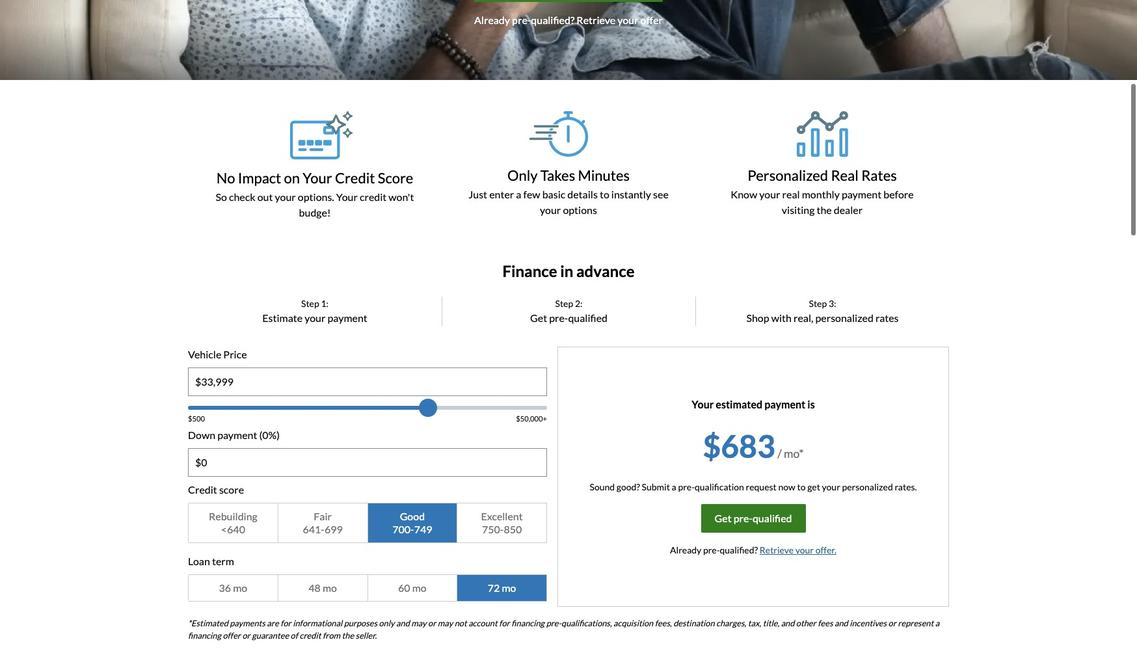 Task type: vqa. For each thing, say whether or not it's contained in the screenshot.
the (EN)
no



Task type: locate. For each thing, give the bounding box(es) containing it.
1 horizontal spatial offer
[[641, 13, 663, 25]]

rates.
[[895, 481, 917, 492]]

and right only
[[396, 617, 410, 628]]

few
[[524, 187, 540, 200]]

may left not
[[438, 617, 453, 628]]

2:
[[575, 297, 583, 308]]

dealer
[[834, 203, 863, 215]]

may right only
[[411, 617, 427, 628]]

payment up dealer
[[842, 187, 882, 200]]

1 horizontal spatial qualified
[[753, 511, 792, 524]]

0 horizontal spatial for
[[281, 617, 291, 628]]

your up options.
[[303, 168, 332, 186]]

None text field
[[189, 367, 547, 395]]

visiting
[[782, 203, 815, 215]]

payment left "(0%)"
[[217, 428, 257, 440]]

fees
[[818, 617, 833, 628]]

0 horizontal spatial a
[[516, 187, 522, 200]]

your left the estimated
[[692, 397, 714, 410]]

enter
[[489, 187, 514, 200]]

1 mo from the left
[[233, 581, 247, 593]]

mo right 36
[[233, 581, 247, 593]]

2 mo from the left
[[323, 581, 337, 593]]

personalized real rates know your real monthly payment before visiting the dealer
[[731, 166, 914, 215]]

2 step from the left
[[555, 297, 573, 308]]

the down monthly
[[817, 203, 832, 215]]

get down qualification
[[715, 511, 732, 524]]

mo for 72 mo
[[502, 581, 516, 593]]

and right 'title,'
[[781, 617, 795, 628]]

fair
[[314, 509, 332, 522]]

or down payments
[[242, 630, 250, 640]]

0 horizontal spatial retrieve
[[577, 13, 616, 25]]

qualified inside button
[[753, 511, 792, 524]]

0 horizontal spatial get
[[530, 311, 547, 323]]

0 vertical spatial personalized
[[816, 311, 874, 323]]

get pre-qualified
[[715, 511, 792, 524]]

payment inside personalized real rates know your real monthly payment before visiting the dealer
[[842, 187, 882, 200]]

2 vertical spatial your
[[692, 397, 714, 410]]

for right the are
[[281, 617, 291, 628]]

credit
[[335, 168, 375, 186], [188, 483, 217, 495]]

0 vertical spatial get
[[530, 311, 547, 323]]

estimate
[[262, 311, 303, 323]]

1 vertical spatial get
[[715, 511, 732, 524]]

1 vertical spatial the
[[342, 630, 354, 640]]

0 vertical spatial credit
[[335, 168, 375, 186]]

1 horizontal spatial financing
[[512, 617, 545, 628]]

acquisition
[[614, 617, 654, 628]]

credit left won't
[[360, 190, 387, 202]]

credit down informational
[[300, 630, 321, 640]]

0 vertical spatial already
[[474, 13, 510, 25]]

your right options.
[[336, 190, 358, 202]]

rebuilding
[[209, 509, 258, 522]]

48
[[309, 581, 321, 593]]

mo
[[233, 581, 247, 593], [323, 581, 337, 593], [412, 581, 427, 593], [502, 581, 516, 593]]

3 step from the left
[[809, 297, 827, 308]]

step inside step 3: shop with real, personalized rates
[[809, 297, 827, 308]]

a right represent
[[936, 617, 940, 628]]

your estimated payment is
[[692, 397, 815, 410]]

submit
[[642, 481, 670, 492]]

no impact on your credit score so check out your options. your credit won't budge!
[[216, 168, 414, 218]]

no
[[216, 168, 235, 186]]

1 may from the left
[[411, 617, 427, 628]]

personalized down 3:
[[816, 311, 874, 323]]

749
[[414, 522, 432, 535]]

1 vertical spatial retrieve
[[760, 544, 794, 555]]

and right fees
[[835, 617, 848, 628]]

0 horizontal spatial to
[[600, 187, 610, 200]]

for right account
[[499, 617, 510, 628]]

get pre-qualified button
[[701, 503, 806, 532]]

0 vertical spatial the
[[817, 203, 832, 215]]

0 vertical spatial qualified
[[568, 311, 608, 323]]

1 vertical spatial financing
[[188, 630, 221, 640]]

step left the "2:"
[[555, 297, 573, 308]]

represent
[[898, 617, 934, 628]]

a
[[516, 187, 522, 200], [672, 481, 677, 492], [936, 617, 940, 628]]

0 horizontal spatial offer
[[223, 630, 241, 640]]

step inside step 1: estimate your payment
[[301, 297, 319, 308]]

financing down 72 mo
[[512, 617, 545, 628]]

a left few
[[516, 187, 522, 200]]

personalized left rates.
[[842, 481, 893, 492]]

2 horizontal spatial step
[[809, 297, 827, 308]]

your inside no impact on your credit score so check out your options. your credit won't budge!
[[275, 190, 296, 202]]

now
[[779, 481, 796, 492]]

0 horizontal spatial and
[[396, 617, 410, 628]]

step for real,
[[809, 297, 827, 308]]

0 horizontal spatial qualified?
[[531, 13, 575, 25]]

850
[[504, 522, 522, 535]]

$50,000+
[[516, 414, 547, 422]]

takes
[[541, 166, 575, 183]]

0 vertical spatial to
[[600, 187, 610, 200]]

step for qualified
[[555, 297, 573, 308]]

a right submit
[[672, 481, 677, 492]]

to left get
[[797, 481, 806, 492]]

real
[[831, 166, 859, 183]]

mo right 48
[[323, 581, 337, 593]]

1 horizontal spatial qualified?
[[720, 544, 758, 555]]

step left 3:
[[809, 297, 827, 308]]

finance in advance
[[503, 261, 635, 280]]

credit inside no impact on your credit score so check out your options. your credit won't budge!
[[335, 168, 375, 186]]

budge!
[[299, 206, 331, 218]]

0 horizontal spatial your
[[303, 168, 332, 186]]

already for already pre-qualified? retrieve your offer
[[474, 13, 510, 25]]

0 horizontal spatial or
[[242, 630, 250, 640]]

step 3: shop with real, personalized rates
[[747, 297, 899, 323]]

loan
[[188, 554, 210, 567]]

from
[[323, 630, 340, 640]]

step
[[301, 297, 319, 308], [555, 297, 573, 308], [809, 297, 827, 308]]

pre- inside button
[[734, 511, 753, 524]]

3:
[[829, 297, 837, 308]]

the inside *estimated payments are for informational purposes only and may or may not account for financing pre-qualifications, acquisition fees, destination charges, tax, title, and other fees and incentives or represent a financing offer or guarantee of credit from the seller.
[[342, 630, 354, 640]]

personalized
[[816, 311, 874, 323], [842, 481, 893, 492]]

72
[[488, 581, 500, 593]]

term
[[212, 554, 234, 567]]

step left 1:
[[301, 297, 319, 308]]

to
[[600, 187, 610, 200], [797, 481, 806, 492]]

1 vertical spatial already
[[670, 544, 702, 555]]

1 horizontal spatial may
[[438, 617, 453, 628]]

1 vertical spatial qualified?
[[720, 544, 758, 555]]

1 horizontal spatial credit
[[360, 190, 387, 202]]

1 vertical spatial offer
[[223, 630, 241, 640]]

3 mo from the left
[[412, 581, 427, 593]]

0 horizontal spatial qualified
[[568, 311, 608, 323]]

0 horizontal spatial may
[[411, 617, 427, 628]]

step 2: get pre-qualified
[[530, 297, 608, 323]]

the
[[817, 203, 832, 215], [342, 630, 354, 640]]

rates
[[862, 166, 897, 183]]

get down finance
[[530, 311, 547, 323]]

1 and from the left
[[396, 617, 410, 628]]

or left represent
[[889, 617, 897, 628]]

mo right 72
[[502, 581, 516, 593]]

qualifications,
[[562, 617, 612, 628]]

financing down the *estimated
[[188, 630, 221, 640]]

1 vertical spatial credit
[[300, 630, 321, 640]]

1 horizontal spatial step
[[555, 297, 573, 308]]

only
[[379, 617, 395, 628]]

0 horizontal spatial step
[[301, 297, 319, 308]]

0 vertical spatial credit
[[360, 190, 387, 202]]

0 vertical spatial qualified?
[[531, 13, 575, 25]]

rebuilding <640
[[209, 509, 258, 535]]

2 horizontal spatial your
[[692, 397, 714, 410]]

loan term
[[188, 554, 234, 567]]

1 vertical spatial qualified
[[753, 511, 792, 524]]

72 mo
[[488, 581, 516, 593]]

mo right 60
[[412, 581, 427, 593]]

0 horizontal spatial financing
[[188, 630, 221, 640]]

vehicle
[[188, 347, 221, 360]]

0 vertical spatial a
[[516, 187, 522, 200]]

or
[[428, 617, 436, 628], [889, 617, 897, 628], [242, 630, 250, 640]]

your
[[303, 168, 332, 186], [336, 190, 358, 202], [692, 397, 714, 410]]

1 horizontal spatial get
[[715, 511, 732, 524]]

credit
[[360, 190, 387, 202], [300, 630, 321, 640]]

see
[[653, 187, 669, 200]]

1 horizontal spatial or
[[428, 617, 436, 628]]

2 horizontal spatial a
[[936, 617, 940, 628]]

the right from
[[342, 630, 354, 640]]

2 horizontal spatial and
[[835, 617, 848, 628]]

0 vertical spatial your
[[303, 168, 332, 186]]

1 horizontal spatial and
[[781, 617, 795, 628]]

or left not
[[428, 617, 436, 628]]

1 vertical spatial to
[[797, 481, 806, 492]]

1 vertical spatial personalized
[[842, 481, 893, 492]]

0 horizontal spatial already
[[474, 13, 510, 25]]

financing
[[512, 617, 545, 628], [188, 630, 221, 640]]

on
[[284, 168, 300, 186]]

credit score
[[188, 483, 244, 495]]

4 mo from the left
[[502, 581, 516, 593]]

1 horizontal spatial for
[[499, 617, 510, 628]]

1 vertical spatial credit
[[188, 483, 217, 495]]

48 mo
[[309, 581, 337, 593]]

check
[[229, 190, 255, 202]]

real
[[783, 187, 800, 200]]

qualified down the "2:"
[[568, 311, 608, 323]]

to inside only takes minutes just enter a few basic details to instantly see your options
[[600, 187, 610, 200]]

1 horizontal spatial already
[[670, 544, 702, 555]]

pre-
[[512, 13, 531, 25], [549, 311, 568, 323], [678, 481, 695, 492], [734, 511, 753, 524], [703, 544, 720, 555], [546, 617, 562, 628]]

a inside *estimated payments are for informational purposes only and may or may not account for financing pre-qualifications, acquisition fees, destination charges, tax, title, and other fees and incentives or represent a financing offer or guarantee of credit from the seller.
[[936, 617, 940, 628]]

payment
[[842, 187, 882, 200], [328, 311, 368, 323], [765, 397, 806, 410], [217, 428, 257, 440]]

3 and from the left
[[835, 617, 848, 628]]

0 horizontal spatial credit
[[300, 630, 321, 640]]

0 horizontal spatial the
[[342, 630, 354, 640]]

2 vertical spatial a
[[936, 617, 940, 628]]

mo for 48 mo
[[323, 581, 337, 593]]

retrieve
[[577, 13, 616, 25], [760, 544, 794, 555]]

qualified down request at the right bottom of the page
[[753, 511, 792, 524]]

get
[[808, 481, 821, 492]]

1 horizontal spatial your
[[336, 190, 358, 202]]

payment down 1:
[[328, 311, 368, 323]]

charges,
[[716, 617, 747, 628]]

1 horizontal spatial credit
[[335, 168, 375, 186]]

advance
[[577, 261, 635, 280]]

1 step from the left
[[301, 297, 319, 308]]

to down minutes
[[600, 187, 610, 200]]

so
[[216, 190, 227, 202]]

down payment (0%)
[[188, 428, 280, 440]]

1 horizontal spatial a
[[672, 481, 677, 492]]

0 vertical spatial retrieve
[[577, 13, 616, 25]]

1 horizontal spatial retrieve
[[760, 544, 794, 555]]

1 horizontal spatial the
[[817, 203, 832, 215]]

step inside step 2: get pre-qualified
[[555, 297, 573, 308]]



Task type: describe. For each thing, give the bounding box(es) containing it.
offer inside *estimated payments are for informational purposes only and may or may not account for financing pre-qualifications, acquisition fees, destination charges, tax, title, and other fees and incentives or represent a financing offer or guarantee of credit from the seller.
[[223, 630, 241, 640]]

a inside only takes minutes just enter a few basic details to instantly see your options
[[516, 187, 522, 200]]

641-
[[303, 522, 325, 535]]

your inside personalized real rates know your real monthly payment before visiting the dealer
[[760, 187, 781, 200]]

payment left is at the bottom
[[765, 397, 806, 410]]

already pre-qualified? retrieve your offer.
[[670, 544, 837, 555]]

get inside step 2: get pre-qualified
[[530, 311, 547, 323]]

payment inside step 1: estimate your payment
[[328, 311, 368, 323]]

get inside button
[[715, 511, 732, 524]]

personalized inside step 3: shop with real, personalized rates
[[816, 311, 874, 323]]

down
[[188, 428, 215, 440]]

shop
[[747, 311, 770, 323]]

tax,
[[748, 617, 761, 628]]

impact
[[238, 168, 281, 186]]

(0%)
[[259, 428, 280, 440]]

1 vertical spatial your
[[336, 190, 358, 202]]

vehicle price
[[188, 347, 247, 360]]

of
[[291, 630, 298, 640]]

minutes
[[578, 166, 630, 183]]

already pre-qualified? retrieve your offer
[[474, 13, 663, 25]]

700-
[[393, 522, 414, 535]]

the inside personalized real rates know your real monthly payment before visiting the dealer
[[817, 203, 832, 215]]

already for already pre-qualified? retrieve your offer.
[[670, 544, 702, 555]]

finance
[[503, 261, 557, 280]]

credit inside *estimated payments are for informational purposes only and may or may not account for financing pre-qualifications, acquisition fees, destination charges, tax, title, and other fees and incentives or represent a financing offer or guarantee of credit from the seller.
[[300, 630, 321, 640]]

estimated
[[716, 397, 763, 410]]

title,
[[763, 617, 780, 628]]

mo for 36 mo
[[233, 581, 247, 593]]

1 horizontal spatial to
[[797, 481, 806, 492]]

are
[[267, 617, 279, 628]]

step for payment
[[301, 297, 319, 308]]

36 mo
[[219, 581, 247, 593]]

your inside only takes minutes just enter a few basic details to instantly see your options
[[540, 203, 561, 215]]

good
[[400, 509, 425, 522]]

sound good? submit a pre-qualification request now to get your personalized rates.
[[590, 481, 917, 492]]

1 vertical spatial a
[[672, 481, 677, 492]]

pre- inside step 2: get pre-qualified
[[549, 311, 568, 323]]

only
[[508, 166, 538, 183]]

only takes minutes just enter a few basic details to instantly see your options
[[469, 166, 669, 215]]

qualified inside step 2: get pre-qualified
[[568, 311, 608, 323]]

your inside step 1: estimate your payment
[[305, 311, 326, 323]]

good?
[[617, 481, 640, 492]]

guarantee
[[252, 630, 289, 640]]

retrieve for offer
[[577, 13, 616, 25]]

qualified? for already pre-qualified? retrieve your offer
[[531, 13, 575, 25]]

out
[[257, 190, 273, 202]]

mo for 60 mo
[[412, 581, 427, 593]]

offer.
[[816, 544, 837, 555]]

Down payment (0%) text field
[[189, 448, 547, 475]]

2 horizontal spatial or
[[889, 617, 897, 628]]

36
[[219, 581, 231, 593]]

excellent 750-850
[[481, 509, 523, 535]]

with
[[772, 311, 792, 323]]

payments
[[230, 617, 265, 628]]

2 for from the left
[[499, 617, 510, 628]]

score
[[378, 168, 413, 186]]

price
[[223, 347, 247, 360]]

mo*
[[784, 446, 804, 460]]

0 horizontal spatial credit
[[188, 483, 217, 495]]

/
[[778, 446, 782, 460]]

credit inside no impact on your credit score so check out your options. your credit won't budge!
[[360, 190, 387, 202]]

before
[[884, 187, 914, 200]]

60 mo
[[398, 581, 427, 593]]

retrieve your offer. link
[[760, 544, 837, 555]]

retrieve for offer.
[[760, 544, 794, 555]]

$500
[[188, 414, 205, 422]]

details
[[568, 187, 598, 200]]

1 for from the left
[[281, 617, 291, 628]]

750-
[[482, 522, 504, 535]]

*estimated
[[188, 617, 228, 628]]

2 and from the left
[[781, 617, 795, 628]]

step 1: estimate your payment
[[262, 297, 368, 323]]

$683
[[703, 427, 776, 464]]

*estimated payments are for informational purposes only and may or may not account for financing pre-qualifications, acquisition fees, destination charges, tax, title, and other fees and incentives or represent a financing offer or guarantee of credit from the seller.
[[188, 617, 940, 640]]

in
[[560, 261, 574, 280]]

fair 641-699
[[303, 509, 343, 535]]

sound
[[590, 481, 615, 492]]

rates
[[876, 311, 899, 323]]

request
[[746, 481, 777, 492]]

personalized
[[748, 166, 829, 183]]

$683 / mo*
[[703, 427, 804, 464]]

0 vertical spatial offer
[[641, 13, 663, 25]]

options
[[563, 203, 597, 215]]

excellent
[[481, 509, 523, 522]]

basic
[[542, 187, 566, 200]]

monthly
[[802, 187, 840, 200]]

not
[[455, 617, 467, 628]]

know
[[731, 187, 758, 200]]

score
[[219, 483, 244, 495]]

purposes
[[344, 617, 377, 628]]

shop with real rates in hand image
[[0, 0, 1138, 79]]

<640
[[221, 522, 245, 535]]

qualification
[[695, 481, 744, 492]]

fees,
[[655, 617, 672, 628]]

instantly
[[612, 187, 651, 200]]

2 may from the left
[[438, 617, 453, 628]]

pre- inside *estimated payments are for informational purposes only and may or may not account for financing pre-qualifications, acquisition fees, destination charges, tax, title, and other fees and incentives or represent a financing offer or guarantee of credit from the seller.
[[546, 617, 562, 628]]

options.
[[298, 190, 334, 202]]

699
[[325, 522, 343, 535]]

qualified? for already pre-qualified? retrieve your offer.
[[720, 544, 758, 555]]

0 vertical spatial financing
[[512, 617, 545, 628]]

good 700-749
[[393, 509, 432, 535]]

60
[[398, 581, 410, 593]]



